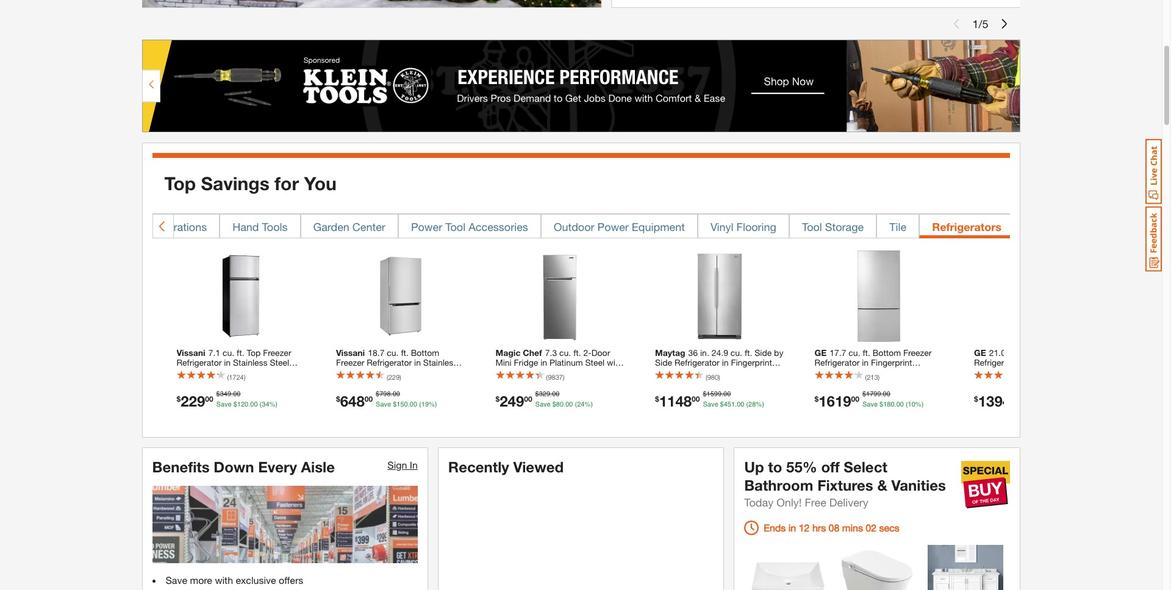 Task type: vqa. For each thing, say whether or not it's contained in the screenshot.
the topmost But
no



Task type: locate. For each thing, give the bounding box(es) containing it.
( inside $ 229 00 $ 349 . 00 save $ 120 . 00 ( 34 %)
[[260, 401, 262, 409]]

7.1 cu. ft. top freezer refrigerator in stainless steel look image
[[195, 251, 287, 342]]

freezer for 229
[[263, 348, 291, 358]]

in right 7.1 on the left bottom of page
[[224, 358, 231, 368]]

12
[[799, 522, 810, 534]]

$
[[216, 391, 220, 399], [376, 391, 380, 399], [536, 391, 539, 399], [703, 391, 707, 399], [863, 391, 867, 399], [177, 395, 181, 404], [336, 395, 340, 404], [496, 395, 500, 404], [655, 395, 660, 404], [815, 395, 819, 404], [975, 395, 979, 404], [234, 401, 237, 409], [393, 401, 397, 409], [553, 401, 557, 409], [721, 401, 724, 409], [880, 401, 884, 409]]

top up decorations
[[164, 172, 196, 194]]

2 fingerprint from the left
[[872, 358, 913, 368]]

2 %) from the left
[[429, 401, 437, 409]]

freezer inside 7.3 cu. ft. 2-door mini fridge in platinum steel with freezer
[[496, 367, 524, 378]]

cu. for 648
[[387, 348, 399, 358]]

10
[[908, 401, 916, 409]]

cu. inside 17.7 cu. ft. bottom freezer refrigerator in fingerprint resistant stainless steel, counter depth
[[849, 348, 861, 358]]

ft. inside "36 in. 24.9 cu. ft. side by side refrigerator in fingerprint resistant stainless steel"
[[745, 348, 753, 358]]

17.7 cu. ft. bottom freezer refrigerator in fingerprint resistant stainless steel, counter depth image
[[834, 251, 926, 342]]

ge
[[815, 348, 827, 358], [975, 348, 987, 358]]

vinyl flooring
[[711, 220, 777, 234]]

depth
[[848, 377, 871, 388]]

%) inside $ 1619 00 $ 1799 . 00 save $ 180 . 00 ( 10 %)
[[916, 401, 924, 409]]

refrigerator inside 18.7 cu. ft. bottom freezer refrigerator in stainless steel
[[367, 358, 412, 368]]

3 ft. from the left
[[574, 348, 581, 358]]

cu. inside 7.3 cu. ft. 2-door mini fridge in platinum steel with freezer
[[560, 348, 571, 358]]

resistant down maytag
[[655, 367, 691, 378]]

cu. for 249
[[560, 348, 571, 358]]

( right 120 at the left bottom of the page
[[260, 401, 262, 409]]

resistant
[[655, 367, 691, 378], [815, 367, 851, 378]]

in right '18.7'
[[414, 358, 421, 368]]

1 horizontal spatial top
[[247, 348, 261, 358]]

4 cu. from the left
[[731, 348, 743, 358]]

ge left 17.7 at the right bottom of page
[[815, 348, 827, 358]]

120
[[237, 401, 249, 409]]

christmas decorations
[[95, 220, 207, 234]]

stainless up ( 1724 ) at left bottom
[[233, 358, 268, 368]]

fridge
[[514, 358, 538, 368]]

ft. inside 17.7 cu. ft. bottom freezer refrigerator in fingerprint resistant stainless steel, counter depth
[[863, 348, 871, 358]]

0 horizontal spatial tool
[[446, 220, 466, 234]]

resistant down 17.7 at the right bottom of page
[[815, 367, 851, 378]]

vissani up look
[[177, 348, 205, 358]]

sign in
[[388, 459, 418, 471]]

%) inside $ 229 00 $ 349 . 00 save $ 120 . 00 ( 34 %)
[[269, 401, 278, 409]]

%) for 648
[[429, 401, 437, 409]]

%) inside $ 249 00 $ 329 . 00 save $ 80 . 00 ( 24 %)
[[585, 401, 593, 409]]

cu. right 17.7 at the right bottom of page
[[849, 348, 861, 358]]

vissani
[[177, 348, 205, 358], [336, 348, 365, 358]]

freezer inside 7.1 cu. ft. top freezer refrigerator in stainless steel look
[[263, 348, 291, 358]]

$ 1619 00 $ 1799 . 00 save $ 180 . 00 ( 10 %)
[[815, 391, 924, 410]]

save inside $ 648 00 $ 798 . 00 save $ 150 . 00 ( 19 %)
[[376, 401, 391, 409]]

freezer inside 17.7 cu. ft. bottom freezer refrigerator in fingerprint resistant stainless steel, counter depth
[[904, 348, 932, 358]]

1 tool from the left
[[446, 220, 466, 234]]

18.7 cu. ft. bottom freezer refrigerator in stainless steel image
[[355, 251, 447, 342]]

cu. inside 18.7 cu. ft. bottom freezer refrigerator in stainless steel
[[387, 348, 399, 358]]

17.7
[[830, 348, 847, 358]]

) down platinum
[[563, 374, 565, 381]]

bottom right '18.7'
[[411, 348, 440, 358]]

00 left 349
[[205, 395, 213, 404]]

1 horizontal spatial with
[[607, 358, 623, 368]]

accessories
[[469, 220, 528, 234]]

ft. for 229
[[237, 348, 244, 358]]

00
[[233, 391, 241, 399], [393, 391, 400, 399], [552, 391, 560, 399], [724, 391, 731, 399], [883, 391, 891, 399], [205, 395, 213, 404], [365, 395, 373, 404], [524, 395, 533, 404], [692, 395, 700, 404], [852, 395, 860, 404], [250, 401, 258, 409], [410, 401, 417, 409], [566, 401, 573, 409], [737, 401, 745, 409], [897, 401, 904, 409]]

you
[[304, 172, 337, 194]]

17.7 cu. ft. bottom freezer refrigerator in fingerprint resistant stainless steel, counter depth
[[815, 348, 932, 388]]

in right in.
[[722, 358, 729, 368]]

%) right 150
[[429, 401, 437, 409]]

( right 180
[[906, 401, 908, 409]]

5 %) from the left
[[916, 401, 924, 409]]

sign in card banner image
[[152, 486, 418, 564]]

229 down look
[[181, 393, 205, 410]]

249
[[500, 393, 524, 410]]

0 vertical spatial with
[[607, 358, 623, 368]]

bathroom sinks & faucets product image image
[[751, 545, 827, 591]]

229 up 798 on the bottom left of page
[[389, 374, 400, 381]]

off
[[822, 459, 840, 476]]

1 / 5
[[973, 17, 989, 30]]

( 1724 )
[[227, 374, 246, 381]]

storage
[[826, 220, 864, 234]]

1724
[[229, 374, 244, 381]]

christmas decorations button
[[82, 214, 220, 238]]

1599
[[707, 391, 722, 399]]

4 ) from the left
[[719, 374, 721, 381]]

4 refrigerator from the left
[[815, 358, 860, 368]]

24.9
[[712, 348, 729, 358]]

( up 798 on the bottom left of page
[[387, 374, 389, 381]]

freezer left '18.7'
[[336, 358, 365, 368]]

stainless up 19 at bottom left
[[423, 358, 458, 368]]

( inside $ 1148 00 $ 1599 . 00 save $ 451 . 00 ( 28 %)
[[747, 401, 749, 409]]

229
[[389, 374, 400, 381], [181, 393, 205, 410]]

1 cu. from the left
[[223, 348, 234, 358]]

0 horizontal spatial bottom
[[411, 348, 440, 358]]

1 horizontal spatial resistant
[[815, 367, 851, 378]]

1 ) from the left
[[244, 374, 246, 381]]

ft. inside 7.3 cu. ft. 2-door mini fridge in platinum steel with freezer
[[574, 348, 581, 358]]

(
[[227, 374, 229, 381], [387, 374, 389, 381], [547, 374, 548, 381], [706, 374, 708, 381], [866, 374, 867, 381], [260, 401, 262, 409], [419, 401, 422, 409], [575, 401, 577, 409], [747, 401, 749, 409], [906, 401, 908, 409]]

bathroom
[[745, 477, 814, 494]]

in inside 7.3 cu. ft. 2-door mini fridge in platinum steel with freezer
[[541, 358, 547, 368]]

5 ft. from the left
[[863, 348, 871, 358]]

cu. inside 7.1 cu. ft. top freezer refrigerator in stainless steel look
[[223, 348, 234, 358]]

00 right 80
[[566, 401, 573, 409]]

0 horizontal spatial vissani
[[177, 348, 205, 358]]

refrigerator inside 7.1 cu. ft. top freezer refrigerator in stainless steel look
[[177, 358, 222, 368]]

7.3
[[545, 348, 557, 358]]

bottom for 648
[[411, 348, 440, 358]]

19
[[422, 401, 429, 409]]

stainless inside 7.1 cu. ft. top freezer refrigerator in stainless steel look
[[233, 358, 268, 368]]

fingerprint inside "36 in. 24.9 cu. ft. side by side refrigerator in fingerprint resistant stainless steel"
[[731, 358, 773, 368]]

freezer inside 18.7 cu. ft. bottom freezer refrigerator in stainless steel
[[336, 358, 365, 368]]

0 horizontal spatial top
[[164, 172, 196, 194]]

fingerprint up 213
[[872, 358, 913, 368]]

side left 36
[[655, 358, 673, 368]]

( 980 )
[[706, 374, 721, 381]]

%) inside $ 1148 00 $ 1599 . 00 save $ 451 . 00 ( 28 %)
[[756, 401, 765, 409]]

ge up $ 1394
[[975, 348, 987, 358]]

1 vissani from the left
[[177, 348, 205, 358]]

ge link
[[975, 348, 1104, 388]]

1 vertical spatial with
[[215, 575, 233, 587]]

bottom
[[411, 348, 440, 358], [873, 348, 902, 358]]

power right outdoor on the top of page
[[598, 220, 629, 234]]

798
[[380, 391, 391, 399]]

00 right 120 at the left bottom of the page
[[250, 401, 258, 409]]

freezer down magic
[[496, 367, 524, 378]]

benefits
[[152, 459, 210, 476]]

maytag
[[655, 348, 686, 358]]

in inside 7.1 cu. ft. top freezer refrigerator in stainless steel look
[[224, 358, 231, 368]]

fingerprint
[[731, 358, 773, 368], [872, 358, 913, 368]]

refrigerator inside "36 in. 24.9 cu. ft. side by side refrigerator in fingerprint resistant stainless steel"
[[675, 358, 720, 368]]

1148
[[660, 393, 692, 410]]

cu. right 24.9
[[731, 348, 743, 358]]

%) inside $ 648 00 $ 798 . 00 save $ 150 . 00 ( 19 %)
[[429, 401, 437, 409]]

1 horizontal spatial tool
[[802, 220, 823, 234]]

) up the 1599
[[719, 374, 721, 381]]

0 horizontal spatial fingerprint
[[731, 358, 773, 368]]

0 horizontal spatial power
[[411, 220, 443, 234]]

1 %) from the left
[[269, 401, 278, 409]]

1 ft. from the left
[[237, 348, 244, 358]]

0 horizontal spatial with
[[215, 575, 233, 587]]

side left 'by'
[[755, 348, 772, 358]]

live chat image
[[1146, 139, 1163, 204]]

save inside $ 1619 00 $ 1799 . 00 save $ 180 . 00 ( 10 %)
[[863, 401, 878, 409]]

save inside $ 229 00 $ 349 . 00 save $ 120 . 00 ( 34 %)
[[216, 401, 232, 409]]

tool inside button
[[802, 220, 823, 234]]

in inside "36 in. 24.9 cu. ft. side by side refrigerator in fingerprint resistant stainless steel"
[[722, 358, 729, 368]]

steel
[[270, 358, 289, 368], [586, 358, 605, 368], [336, 367, 356, 378], [730, 367, 750, 378]]

exclusive
[[236, 575, 276, 587]]

vissani for 229
[[177, 348, 205, 358]]

with right 2-
[[607, 358, 623, 368]]

tool left "accessories"
[[446, 220, 466, 234]]

18.7
[[368, 348, 385, 358]]

2 bottom from the left
[[873, 348, 902, 358]]

mins
[[843, 522, 864, 534]]

refrigerator for 648
[[367, 358, 412, 368]]

steel inside 7.1 cu. ft. top freezer refrigerator in stainless steel look
[[270, 358, 289, 368]]

for
[[275, 172, 299, 194]]

save down the 1599
[[703, 401, 719, 409]]

00 down depth
[[852, 395, 860, 404]]

3 refrigerator from the left
[[675, 358, 720, 368]]

1 horizontal spatial vissani
[[336, 348, 365, 358]]

3 ) from the left
[[563, 374, 565, 381]]

hand
[[233, 220, 259, 234]]

save down 1799
[[863, 401, 878, 409]]

save
[[216, 401, 232, 409], [376, 401, 391, 409], [536, 401, 551, 409], [703, 401, 719, 409], [863, 401, 878, 409], [166, 575, 187, 587]]

%) for 1148
[[756, 401, 765, 409]]

00 right 451 on the bottom right
[[737, 401, 745, 409]]

fingerprint left 'by'
[[731, 358, 773, 368]]

freezer up the steel,
[[904, 348, 932, 358]]

180
[[884, 401, 895, 409]]

bottom inside 18.7 cu. ft. bottom freezer refrigerator in stainless steel
[[411, 348, 440, 358]]

36 in. 24.9 cu. ft. side by side refrigerator in fingerprint resistant stainless steel image
[[674, 251, 766, 342]]

5 cu. from the left
[[849, 348, 861, 358]]

2-
[[584, 348, 592, 358]]

3 cu. from the left
[[560, 348, 571, 358]]

vissani left '18.7'
[[336, 348, 365, 358]]

refrigerator inside 17.7 cu. ft. bottom freezer refrigerator in fingerprint resistant stainless steel, counter depth
[[815, 358, 860, 368]]

%) right 451 on the bottom right
[[756, 401, 765, 409]]

9837
[[548, 374, 563, 381]]

3 %) from the left
[[585, 401, 593, 409]]

ft. right 24.9
[[745, 348, 753, 358]]

1 horizontal spatial bottom
[[873, 348, 902, 358]]

.
[[231, 391, 233, 399], [391, 391, 393, 399], [551, 391, 552, 399], [722, 391, 724, 399], [882, 391, 883, 399], [249, 401, 250, 409], [408, 401, 410, 409], [564, 401, 566, 409], [735, 401, 737, 409], [895, 401, 897, 409]]

0 horizontal spatial 229
[[181, 393, 205, 410]]

cu. right '18.7'
[[387, 348, 399, 358]]

1 vertical spatial top
[[247, 348, 261, 358]]

save down 349
[[216, 401, 232, 409]]

special buy logo image
[[962, 461, 1010, 509]]

1 horizontal spatial ge
[[975, 348, 987, 358]]

steel inside 7.3 cu. ft. 2-door mini fridge in platinum steel with freezer
[[586, 358, 605, 368]]

save left more
[[166, 575, 187, 587]]

) up 120 at the left bottom of the page
[[244, 374, 246, 381]]

ft. up 1724
[[237, 348, 244, 358]]

tool storage button
[[790, 214, 877, 238]]

0 vertical spatial 229
[[389, 374, 400, 381]]

0 horizontal spatial resistant
[[655, 367, 691, 378]]

save for 648
[[376, 401, 391, 409]]

5 ) from the left
[[879, 374, 880, 381]]

( right 150
[[419, 401, 422, 409]]

power right center
[[411, 220, 443, 234]]

freezer for 1619
[[904, 348, 932, 358]]

cu. right 7.1 on the left bottom of page
[[223, 348, 234, 358]]

tool left storage
[[802, 220, 823, 234]]

save for 249
[[536, 401, 551, 409]]

1 power from the left
[[411, 220, 443, 234]]

229 inside $ 229 00 $ 349 . 00 save $ 120 . 00 ( 34 %)
[[181, 393, 205, 410]]

0 vertical spatial top
[[164, 172, 196, 194]]

( inside $ 648 00 $ 798 . 00 save $ 150 . 00 ( 19 %)
[[419, 401, 422, 409]]

$ 229 00 $ 349 . 00 save $ 120 . 00 ( 34 %)
[[177, 391, 278, 410]]

( inside $ 1619 00 $ 1799 . 00 save $ 180 . 00 ( 10 %)
[[906, 401, 908, 409]]

2 refrigerator from the left
[[367, 358, 412, 368]]

in right fridge
[[541, 358, 547, 368]]

with right more
[[215, 575, 233, 587]]

1 refrigerator from the left
[[177, 358, 222, 368]]

1 horizontal spatial side
[[755, 348, 772, 358]]

%) right 180
[[916, 401, 924, 409]]

1 bottom from the left
[[411, 348, 440, 358]]

ft. up the ( 229 )
[[401, 348, 409, 358]]

with
[[607, 358, 623, 368], [215, 575, 233, 587]]

magic chef
[[496, 348, 542, 358]]

2 power from the left
[[598, 220, 629, 234]]

) up 1799
[[879, 374, 880, 381]]

ft. inside 18.7 cu. ft. bottom freezer refrigerator in stainless steel
[[401, 348, 409, 358]]

1 horizontal spatial power
[[598, 220, 629, 234]]

$ 1394
[[975, 393, 1011, 410]]

ft. for 1619
[[863, 348, 871, 358]]

349
[[220, 391, 231, 399]]

0 horizontal spatial ge
[[815, 348, 827, 358]]

7.1 cu. ft. top freezer refrigerator in stainless steel look
[[177, 348, 291, 378]]

offers
[[279, 575, 303, 587]]

ft. up 213
[[863, 348, 871, 358]]

save down 329
[[536, 401, 551, 409]]

%) right 120 at the left bottom of the page
[[269, 401, 278, 409]]

2 ft. from the left
[[401, 348, 409, 358]]

down
[[214, 459, 254, 476]]

1 resistant from the left
[[655, 367, 691, 378]]

( 229 )
[[387, 374, 401, 381]]

steel inside 18.7 cu. ft. bottom freezer refrigerator in stainless steel
[[336, 367, 356, 378]]

bottom up the steel,
[[873, 348, 902, 358]]

bottom inside 17.7 cu. ft. bottom freezer refrigerator in fingerprint resistant stainless steel, counter depth
[[873, 348, 902, 358]]

980
[[708, 374, 719, 381]]

stainless down in.
[[693, 367, 728, 378]]

1 horizontal spatial fingerprint
[[872, 358, 913, 368]]

%) right 80
[[585, 401, 593, 409]]

vanities
[[892, 477, 946, 494]]

feedback link image
[[1146, 206, 1163, 272]]

save inside $ 249 00 $ 329 . 00 save $ 80 . 00 ( 24 %)
[[536, 401, 551, 409]]

1 horizontal spatial 229
[[389, 374, 400, 381]]

4 ft. from the left
[[745, 348, 753, 358]]

save down 798 on the bottom left of page
[[376, 401, 391, 409]]

freezer up 34 at the bottom left of the page
[[263, 348, 291, 358]]

cu. right '7.3'
[[560, 348, 571, 358]]

counter
[[815, 377, 846, 388]]

top right 7.1 on the left bottom of page
[[247, 348, 261, 358]]

select
[[844, 459, 888, 476]]

4 %) from the left
[[756, 401, 765, 409]]

sign
[[388, 459, 407, 471]]

side
[[755, 348, 772, 358], [655, 358, 673, 368]]

stainless up 1799
[[853, 367, 888, 378]]

2 cu. from the left
[[387, 348, 399, 358]]

tool
[[446, 220, 466, 234], [802, 220, 823, 234]]

freezer for 648
[[336, 358, 365, 368]]

) up $ 648 00 $ 798 . 00 save $ 150 . 00 ( 19 %)
[[400, 374, 401, 381]]

00 right 180
[[897, 401, 904, 409]]

( right 451 on the bottom right
[[747, 401, 749, 409]]

save inside $ 1148 00 $ 1599 . 00 save $ 451 . 00 ( 28 %)
[[703, 401, 719, 409]]

) for 1619
[[879, 374, 880, 381]]

150
[[397, 401, 408, 409]]

2 ge from the left
[[975, 348, 987, 358]]

2 resistant from the left
[[815, 367, 851, 378]]

flooring
[[737, 220, 777, 234]]

) for 648
[[400, 374, 401, 381]]

back arrow image
[[158, 220, 168, 232]]

today only!
[[745, 496, 802, 509]]

in up 213
[[863, 358, 869, 368]]

stainless inside 17.7 cu. ft. bottom freezer refrigerator in fingerprint resistant stainless steel, counter depth
[[853, 367, 888, 378]]

&
[[878, 477, 888, 494]]

ft. left 2-
[[574, 348, 581, 358]]

1 fingerprint from the left
[[731, 358, 773, 368]]

1 vertical spatial 229
[[181, 393, 205, 410]]

ft. inside 7.1 cu. ft. top freezer refrigerator in stainless steel look
[[237, 348, 244, 358]]

2 ) from the left
[[400, 374, 401, 381]]

secs
[[880, 522, 900, 534]]

$ 1148 00 $ 1599 . 00 save $ 451 . 00 ( 28 %)
[[655, 391, 765, 410]]

%)
[[269, 401, 278, 409], [429, 401, 437, 409], [585, 401, 593, 409], [756, 401, 765, 409], [916, 401, 924, 409]]

2 tool from the left
[[802, 220, 823, 234]]

cu. inside "36 in. 24.9 cu. ft. side by side refrigerator in fingerprint resistant stainless steel"
[[731, 348, 743, 358]]

fixtures
[[818, 477, 874, 494]]

2 vissani from the left
[[336, 348, 365, 358]]

( right 80
[[575, 401, 577, 409]]



Task type: describe. For each thing, give the bounding box(es) containing it.
save for 229
[[216, 401, 232, 409]]

up
[[745, 459, 764, 476]]

08
[[829, 522, 840, 534]]

more
[[190, 575, 212, 587]]

in inside 18.7 cu. ft. bottom freezer refrigerator in stainless steel
[[414, 358, 421, 368]]

$ inside $ 1394
[[975, 395, 979, 404]]

sign in link
[[388, 459, 418, 471]]

00 left 329
[[524, 395, 533, 404]]

00 up 80
[[552, 391, 560, 399]]

vinyl flooring button
[[698, 214, 790, 238]]

mini
[[496, 358, 512, 368]]

vanities, mirrors & hardware product image image
[[928, 545, 1004, 591]]

savings
[[201, 172, 270, 194]]

tile
[[890, 220, 907, 234]]

( up 329
[[547, 374, 548, 381]]

hand tools button
[[220, 214, 301, 238]]

229 for $
[[181, 393, 205, 410]]

$ 648 00 $ 798 . 00 save $ 150 . 00 ( 19 %)
[[336, 391, 437, 410]]

refrigerators button
[[920, 214, 1015, 238]]

top savings for you
[[164, 172, 337, 194]]

cu. for 1619
[[849, 348, 861, 358]]

( up the 1599
[[706, 374, 708, 381]]

7.1
[[209, 348, 220, 358]]

ends
[[764, 522, 786, 534]]

power inside "button"
[[411, 220, 443, 234]]

00 right 150
[[410, 401, 417, 409]]

bottom for 1619
[[873, 348, 902, 358]]

top inside 7.1 cu. ft. top freezer refrigerator in stainless steel look
[[247, 348, 261, 358]]

garden center button
[[301, 214, 398, 238]]

7.3 cu. ft. 2-door mini fridge in platinum steel with freezer image
[[514, 251, 606, 342]]

fingerprint inside 17.7 cu. ft. bottom freezer refrigerator in fingerprint resistant stainless steel, counter depth
[[872, 358, 913, 368]]

steel,
[[890, 367, 912, 378]]

00 right 349
[[233, 391, 241, 399]]

magic
[[496, 348, 521, 358]]

outdoor power equipment button
[[541, 214, 698, 238]]

00 up 180
[[883, 391, 891, 399]]

christmas
[[95, 220, 145, 234]]

with inside 7.3 cu. ft. 2-door mini fridge in platinum steel with freezer
[[607, 358, 623, 368]]

$ 249 00 $ 329 . 00 save $ 80 . 00 ( 24 %)
[[496, 391, 593, 410]]

to
[[769, 459, 783, 476]]

hrs
[[813, 522, 826, 534]]

free delivery
[[805, 496, 869, 509]]

in.
[[701, 348, 710, 358]]

1 ge from the left
[[815, 348, 827, 358]]

00 left 798 on the bottom left of page
[[365, 395, 373, 404]]

viewed
[[514, 459, 564, 476]]

garden center
[[313, 220, 386, 234]]

34
[[262, 401, 269, 409]]

vissani for 648
[[336, 348, 365, 358]]

outdoor power equipment
[[554, 220, 685, 234]]

1619
[[819, 393, 852, 410]]

in inside 17.7 cu. ft. bottom freezer refrigerator in fingerprint resistant stainless steel, counter depth
[[863, 358, 869, 368]]

1
[[973, 17, 979, 30]]

by
[[775, 348, 784, 358]]

451
[[724, 401, 735, 409]]

0 horizontal spatial side
[[655, 358, 673, 368]]

1799
[[867, 391, 882, 399]]

next slide image
[[1000, 19, 1010, 29]]

power inside button
[[598, 220, 629, 234]]

vinyl
[[711, 220, 734, 234]]

door
[[592, 348, 610, 358]]

refrigerators
[[933, 220, 1002, 234]]

up to 55% off select bathroom fixtures & vanities today only! free delivery
[[745, 459, 946, 509]]

00 left the 1599
[[692, 395, 700, 404]]

18.7 cu. ft. bottom freezer refrigerator in stainless steel
[[336, 348, 458, 378]]

look
[[177, 367, 196, 378]]

36
[[689, 348, 698, 358]]

24
[[577, 401, 585, 409]]

%) for 249
[[585, 401, 593, 409]]

platinum
[[550, 358, 583, 368]]

329
[[539, 391, 551, 399]]

) for 1148
[[719, 374, 721, 381]]

( up 1799
[[866, 374, 867, 381]]

%) for 1619
[[916, 401, 924, 409]]

36 in. 24.9 cu. ft. side by side refrigerator in fingerprint resistant stainless steel
[[655, 348, 784, 378]]

229 for (
[[389, 374, 400, 381]]

( inside $ 249 00 $ 329 . 00 save $ 80 . 00 ( 24 %)
[[575, 401, 577, 409]]

ft. for 249
[[574, 348, 581, 358]]

garden
[[313, 220, 350, 234]]

tools
[[262, 220, 288, 234]]

) for 229
[[244, 374, 246, 381]]

power tool accessories button
[[398, 214, 541, 238]]

power tool accessories
[[411, 220, 528, 234]]

recently viewed
[[448, 459, 564, 476]]

) for 249
[[563, 374, 565, 381]]

steel inside "36 in. 24.9 cu. ft. side by side refrigerator in fingerprint resistant stainless steel"
[[730, 367, 750, 378]]

cu. for 229
[[223, 348, 234, 358]]

ft. for 648
[[401, 348, 409, 358]]

resistant inside "36 in. 24.9 cu. ft. side by side refrigerator in fingerprint resistant stainless steel"
[[655, 367, 691, 378]]

stainless inside "36 in. 24.9 cu. ft. side by side refrigerator in fingerprint resistant stainless steel"
[[693, 367, 728, 378]]

21.0 cu. ft. bottom freezer refrigerator in fingerprint resistant stainless steel, standard depth energy star image
[[993, 251, 1085, 342]]

refrigerator for 1619
[[815, 358, 860, 368]]

resistant inside 17.7 cu. ft. bottom freezer refrigerator in fingerprint resistant stainless steel, counter depth
[[815, 367, 851, 378]]

00 right 798 on the bottom left of page
[[393, 391, 400, 399]]

chef
[[523, 348, 542, 358]]

save for 1619
[[863, 401, 878, 409]]

this is the first slide image
[[952, 19, 962, 29]]

outdoor
[[554, 220, 595, 234]]

save more with exclusive offers
[[166, 575, 303, 587]]

toilets & tubs product image image
[[840, 545, 915, 591]]

00 up 451 on the bottom right
[[724, 391, 731, 399]]

/
[[979, 17, 983, 30]]

55%
[[787, 459, 818, 476]]

ends in 12 hrs 08 mins 02 secs
[[764, 522, 900, 534]]

28
[[749, 401, 756, 409]]

%) for 229
[[269, 401, 278, 409]]

648
[[340, 393, 365, 410]]

tile button
[[877, 214, 920, 238]]

tool inside "button"
[[446, 220, 466, 234]]

img for wrap up holiday decorating last-minute outdoor decor image
[[61, 0, 940, 8]]

save for 1148
[[703, 401, 719, 409]]

in left 12
[[789, 522, 797, 534]]

refrigerator for 229
[[177, 358, 222, 368]]

benefits down every aisle
[[152, 459, 335, 476]]

aisle
[[301, 459, 335, 476]]

( up 349
[[227, 374, 229, 381]]

stainless inside 18.7 cu. ft. bottom freezer refrigerator in stainless steel
[[423, 358, 458, 368]]

in
[[410, 459, 418, 471]]

recently
[[448, 459, 509, 476]]



